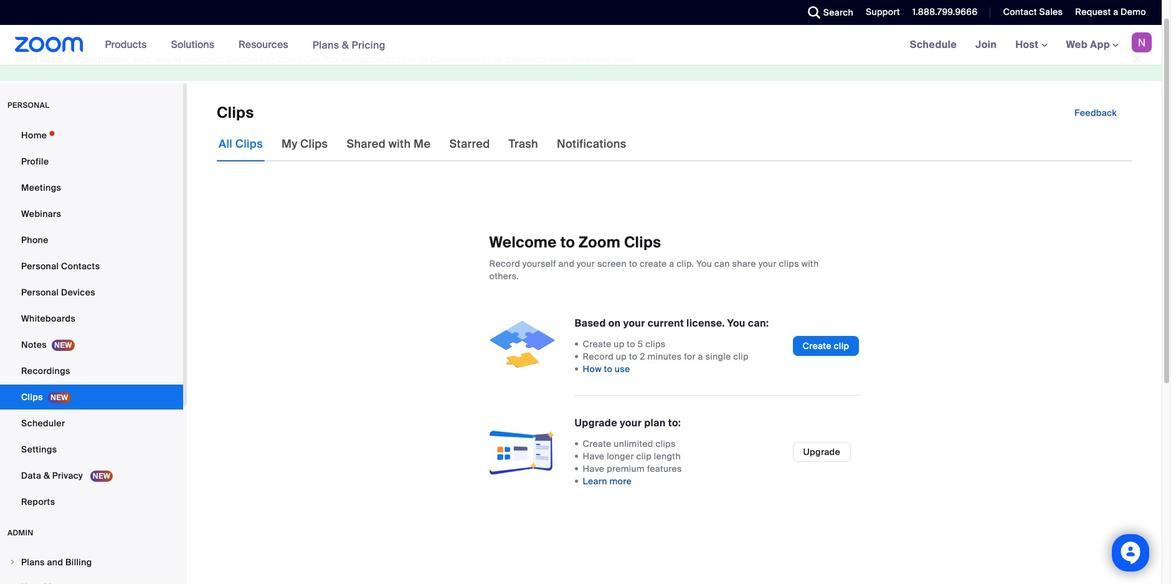 Task type: describe. For each thing, give the bounding box(es) containing it.
to inside "button"
[[604, 363, 613, 375]]

record up to 2 minutes for a single clip
[[583, 351, 749, 362]]

notifications
[[557, 136, 627, 151]]

admin
[[7, 528, 34, 538]]

personal menu menu
[[0, 123, 183, 515]]

settings
[[21, 444, 57, 455]]

new
[[153, 54, 171, 65]]

clip.
[[677, 258, 695, 269]]

meet zoom ai companion, footer
[[0, 38, 1162, 81]]

and inside "meet zoom ai companion," footer
[[341, 54, 357, 65]]

me
[[414, 136, 431, 151]]

based on your current license. you can:
[[575, 317, 769, 330]]

feedback
[[1075, 107, 1118, 118]]

personal devices
[[21, 287, 95, 298]]

license.
[[687, 317, 725, 330]]

profile picture image
[[1132, 32, 1152, 52]]

join
[[976, 38, 997, 51]]

products
[[105, 38, 147, 51]]

shared
[[347, 136, 386, 151]]

personal contacts
[[21, 261, 100, 272]]

to left "create"
[[629, 258, 638, 269]]

5
[[638, 338, 644, 350]]

home
[[21, 130, 47, 141]]

meet zoom ai companion, your new ai assistant! upgrade to zoom one pro and get access to ai companion at no additional cost. upgrade today
[[15, 54, 638, 65]]

plans & pricing
[[313, 38, 386, 51]]

personal
[[7, 100, 50, 110]]

support
[[866, 6, 900, 17]]

your up create unlimited clips
[[620, 416, 642, 429]]

a inside welcome to zoom clips record yourself and your screen to create a clip. you can share your clips with others.
[[670, 258, 675, 269]]

data & privacy link
[[0, 463, 183, 488]]

create clip
[[803, 340, 850, 351]]

how to use button
[[583, 363, 631, 375]]

demo
[[1121, 6, 1147, 17]]

welcome
[[490, 232, 557, 252]]

one
[[304, 54, 322, 65]]

use
[[615, 363, 631, 375]]

all
[[219, 136, 233, 151]]

search button
[[799, 0, 857, 25]]

scheduler
[[21, 418, 65, 429]]

meet
[[15, 54, 37, 65]]

web app button
[[1067, 38, 1119, 51]]

personal for personal devices
[[21, 287, 59, 298]]

my clips tab
[[280, 127, 330, 161]]

search
[[824, 7, 854, 18]]

learn more
[[583, 476, 632, 487]]

phone
[[21, 234, 48, 246]]

clips inside my clips tab
[[300, 136, 328, 151]]

to down resources
[[266, 54, 275, 65]]

have longer clip length
[[583, 451, 681, 462]]

meetings link
[[0, 175, 183, 200]]

your inside "meet zoom ai companion," footer
[[133, 54, 151, 65]]

home link
[[0, 123, 183, 148]]

share
[[733, 258, 757, 269]]

personal devices link
[[0, 280, 183, 305]]

have for have longer clip length
[[583, 451, 605, 462]]

join link
[[967, 25, 1007, 65]]

zoom inside welcome to zoom clips record yourself and your screen to create a clip. you can share your clips with others.
[[579, 232, 621, 252]]

1 horizontal spatial zoom
[[277, 54, 302, 65]]

1 horizontal spatial a
[[698, 351, 704, 362]]

on
[[609, 317, 621, 330]]

clips up all clips tab at left top
[[217, 103, 254, 122]]

upgrade inside button
[[804, 446, 841, 457]]

solutions button
[[171, 25, 220, 65]]

personal for personal contacts
[[21, 261, 59, 272]]

& for privacy
[[44, 470, 50, 481]]

create
[[640, 258, 667, 269]]

webinars link
[[0, 201, 183, 226]]

unlimited
[[614, 438, 654, 449]]

current
[[648, 317, 684, 330]]

sales
[[1040, 6, 1064, 17]]

reports
[[21, 496, 55, 507]]

clips inside all clips tab
[[235, 136, 263, 151]]

0 horizontal spatial zoom
[[40, 54, 64, 65]]

learn more button
[[583, 475, 632, 487]]

for
[[684, 351, 696, 362]]

learn
[[583, 476, 608, 487]]

my
[[282, 136, 298, 151]]

1 horizontal spatial clip
[[734, 351, 749, 362]]

meetings
[[21, 182, 61, 193]]

cost.
[[550, 54, 571, 65]]

request a demo
[[1076, 6, 1147, 17]]

tabs of clips tab list
[[217, 127, 629, 161]]

single
[[706, 351, 731, 362]]

phone link
[[0, 227, 183, 252]]

0 vertical spatial a
[[1114, 6, 1119, 17]]

all clips tab
[[217, 127, 265, 161]]

my clips
[[282, 136, 328, 151]]

0 horizontal spatial clip
[[637, 451, 652, 462]]

with inside tab
[[389, 136, 411, 151]]

plan
[[645, 416, 666, 429]]

profile link
[[0, 149, 183, 174]]

to left 5
[[627, 338, 636, 350]]

how to use
[[583, 363, 631, 375]]

1 ai from the left
[[67, 54, 75, 65]]

with inside welcome to zoom clips record yourself and your screen to create a clip. you can share your clips with others.
[[802, 258, 819, 269]]

whiteboards
[[21, 313, 76, 324]]

companion,
[[78, 54, 130, 65]]

trash tab
[[507, 127, 540, 161]]

whiteboards link
[[0, 306, 183, 331]]

data
[[21, 470, 41, 481]]

plans for plans and billing
[[21, 557, 45, 568]]

trash
[[509, 136, 538, 151]]

all clips
[[219, 136, 263, 151]]

how
[[583, 363, 602, 375]]

up for create
[[614, 338, 625, 350]]

have premium features
[[583, 463, 682, 474]]

to right access
[[408, 54, 417, 65]]

premium
[[607, 463, 645, 474]]

create unlimited clips
[[583, 438, 676, 449]]

products button
[[105, 25, 152, 65]]

profile
[[21, 156, 49, 167]]

personal contacts link
[[0, 254, 183, 279]]



Task type: locate. For each thing, give the bounding box(es) containing it.
your left 'screen'
[[577, 258, 595, 269]]

0 horizontal spatial with
[[389, 136, 411, 151]]

can
[[715, 258, 730, 269]]

clips right "share" at the right of page
[[779, 258, 800, 269]]

clips link
[[0, 385, 183, 409]]

clips up length
[[656, 438, 676, 449]]

ai right "new"
[[173, 54, 182, 65]]

create clip button
[[793, 336, 860, 356]]

1 horizontal spatial you
[[728, 317, 746, 330]]

0 vertical spatial &
[[342, 38, 349, 51]]

and
[[341, 54, 357, 65], [559, 258, 575, 269], [47, 557, 63, 568]]

2 personal from the top
[[21, 287, 59, 298]]

starred tab
[[448, 127, 492, 161]]

1 vertical spatial up
[[616, 351, 627, 362]]

clips right my
[[300, 136, 328, 151]]

access
[[376, 54, 406, 65]]

clips up "create"
[[624, 232, 662, 252]]

banner
[[0, 25, 1162, 65]]

solutions
[[171, 38, 214, 51]]

ai down zoom logo
[[67, 54, 75, 65]]

plans right "right" image
[[21, 557, 45, 568]]

personal down phone
[[21, 261, 59, 272]]

upgrade today link
[[573, 54, 638, 65]]

plans
[[313, 38, 339, 51], [21, 557, 45, 568]]

0 vertical spatial clips
[[779, 258, 800, 269]]

& left pricing
[[342, 38, 349, 51]]

1 vertical spatial you
[[728, 317, 746, 330]]

up
[[614, 338, 625, 350], [616, 351, 627, 362]]

1 vertical spatial &
[[44, 470, 50, 481]]

get
[[359, 54, 373, 65]]

and left billing
[[47, 557, 63, 568]]

2
[[640, 351, 646, 362]]

1 horizontal spatial plans
[[313, 38, 339, 51]]

minutes
[[648, 351, 682, 362]]

plans and billing menu item
[[0, 550, 183, 574]]

clips right the all
[[235, 136, 263, 151]]

& for pricing
[[342, 38, 349, 51]]

your right "share" at the right of page
[[759, 258, 777, 269]]

data & privacy
[[21, 470, 85, 481]]

recordings
[[21, 365, 70, 376]]

host button
[[1016, 38, 1048, 51]]

right image
[[9, 558, 16, 566]]

1 vertical spatial with
[[802, 258, 819, 269]]

notes link
[[0, 332, 183, 357]]

you
[[697, 258, 712, 269], [728, 317, 746, 330]]

today
[[613, 54, 638, 65]]

request a demo link
[[1067, 0, 1162, 25], [1076, 6, 1147, 17]]

based
[[575, 317, 606, 330]]

0 vertical spatial up
[[614, 338, 625, 350]]

1 have from the top
[[583, 451, 605, 462]]

to left use
[[604, 363, 613, 375]]

1 vertical spatial plans
[[21, 557, 45, 568]]

create
[[583, 338, 612, 350], [803, 340, 832, 351], [583, 438, 612, 449]]

a left clip.
[[670, 258, 675, 269]]

2 horizontal spatial zoom
[[579, 232, 621, 252]]

host
[[1016, 38, 1042, 51]]

your right on
[[624, 317, 646, 330]]

2 vertical spatial clips
[[656, 438, 676, 449]]

starred
[[450, 136, 490, 151]]

plans and billing
[[21, 557, 92, 568]]

webinars
[[21, 208, 61, 219]]

2 vertical spatial a
[[698, 351, 704, 362]]

you left can:
[[728, 317, 746, 330]]

contacts
[[61, 261, 100, 272]]

web app
[[1067, 38, 1111, 51]]

feedback button
[[1065, 103, 1127, 123]]

and inside menu item
[[47, 557, 63, 568]]

at
[[482, 54, 490, 65]]

your left "new"
[[133, 54, 151, 65]]

1 vertical spatial record
[[583, 351, 614, 362]]

up left 5
[[614, 338, 625, 350]]

0 vertical spatial personal
[[21, 261, 59, 272]]

no
[[492, 54, 503, 65]]

3 ai from the left
[[419, 54, 428, 65]]

clips inside welcome to zoom clips record yourself and your screen to create a clip. you can share your clips with others.
[[624, 232, 662, 252]]

2 horizontal spatial ai
[[419, 54, 428, 65]]

contact sales
[[1004, 6, 1064, 17]]

clips
[[779, 258, 800, 269], [646, 338, 666, 350], [656, 438, 676, 449]]

features
[[647, 463, 682, 474]]

you inside welcome to zoom clips record yourself and your screen to create a clip. you can share your clips with others.
[[697, 258, 712, 269]]

1 personal from the top
[[21, 261, 59, 272]]

0 horizontal spatial plans
[[21, 557, 45, 568]]

0 horizontal spatial ai
[[67, 54, 75, 65]]

settings link
[[0, 437, 183, 462]]

create for upgrade your plan to:
[[583, 438, 612, 449]]

0 vertical spatial have
[[583, 451, 605, 462]]

banner containing products
[[0, 25, 1162, 65]]

1.888.799.9666
[[913, 6, 978, 17]]

a left 'demo'
[[1114, 6, 1119, 17]]

you left can
[[697, 258, 712, 269]]

and right yourself
[[559, 258, 575, 269]]

& right data
[[44, 470, 50, 481]]

1 horizontal spatial with
[[802, 258, 819, 269]]

clip
[[834, 340, 850, 351], [734, 351, 749, 362], [637, 451, 652, 462]]

0 vertical spatial plans
[[313, 38, 339, 51]]

a right the for
[[698, 351, 704, 362]]

others.
[[490, 270, 519, 282]]

1 vertical spatial clips
[[646, 338, 666, 350]]

have for have premium features
[[583, 463, 605, 474]]

0 horizontal spatial record
[[490, 258, 521, 269]]

a
[[1114, 6, 1119, 17], [670, 258, 675, 269], [698, 351, 704, 362]]

welcome to zoom clips record yourself and your screen to create a clip. you can share your clips with others.
[[490, 232, 819, 282]]

1 horizontal spatial &
[[342, 38, 349, 51]]

2 ai from the left
[[173, 54, 182, 65]]

create up to 5 clips
[[583, 338, 666, 350]]

& inside product information navigation
[[342, 38, 349, 51]]

0 horizontal spatial a
[[670, 258, 675, 269]]

resources
[[239, 38, 288, 51]]

0 horizontal spatial and
[[47, 557, 63, 568]]

clips inside welcome to zoom clips record yourself and your screen to create a clip. you can share your clips with others.
[[779, 258, 800, 269]]

2 vertical spatial and
[[47, 557, 63, 568]]

personal up whiteboards
[[21, 287, 59, 298]]

scheduler link
[[0, 411, 183, 436]]

0 vertical spatial record
[[490, 258, 521, 269]]

longer
[[607, 451, 634, 462]]

&
[[342, 38, 349, 51], [44, 470, 50, 481]]

1 horizontal spatial ai
[[173, 54, 182, 65]]

reports link
[[0, 489, 183, 514]]

request
[[1076, 6, 1112, 17]]

companion
[[430, 54, 479, 65]]

length
[[654, 451, 681, 462]]

app
[[1091, 38, 1111, 51]]

record up "how"
[[583, 351, 614, 362]]

1 horizontal spatial and
[[341, 54, 357, 65]]

0 horizontal spatial &
[[44, 470, 50, 481]]

zoom left one
[[277, 54, 302, 65]]

ai left companion
[[419, 54, 428, 65]]

1 vertical spatial a
[[670, 258, 675, 269]]

can:
[[748, 317, 769, 330]]

2 have from the top
[[583, 463, 605, 474]]

and down plans & pricing
[[341, 54, 357, 65]]

plans for plans & pricing
[[313, 38, 339, 51]]

1 vertical spatial have
[[583, 463, 605, 474]]

up for record
[[616, 351, 627, 362]]

0 vertical spatial you
[[697, 258, 712, 269]]

product information navigation
[[96, 25, 395, 65]]

0 vertical spatial and
[[341, 54, 357, 65]]

record up others.
[[490, 258, 521, 269]]

0 horizontal spatial you
[[697, 258, 712, 269]]

upgrade button
[[793, 442, 851, 462]]

shared with me tab
[[345, 127, 433, 161]]

privacy
[[52, 470, 83, 481]]

clips up the scheduler
[[21, 391, 43, 403]]

assistant!
[[184, 54, 225, 65]]

plans up 'meet zoom ai companion, your new ai assistant! upgrade to zoom one pro and get access to ai companion at no additional cost. upgrade today'
[[313, 38, 339, 51]]

shared with me
[[347, 136, 431, 151]]

pricing
[[352, 38, 386, 51]]

clips right 5
[[646, 338, 666, 350]]

create for based on your current license. you can:
[[583, 338, 612, 350]]

to right welcome
[[561, 232, 575, 252]]

meetings navigation
[[901, 25, 1162, 65]]

screen
[[598, 258, 627, 269]]

2 horizontal spatial clip
[[834, 340, 850, 351]]

2 horizontal spatial and
[[559, 258, 575, 269]]

zoom up 'screen'
[[579, 232, 621, 252]]

notes
[[21, 339, 47, 350]]

& inside personal menu menu
[[44, 470, 50, 481]]

schedule
[[910, 38, 957, 51]]

to left 2
[[629, 351, 638, 362]]

zoom down zoom logo
[[40, 54, 64, 65]]

record inside welcome to zoom clips record yourself and your screen to create a clip. you can share your clips with others.
[[490, 258, 521, 269]]

1 horizontal spatial record
[[583, 351, 614, 362]]

plans inside menu item
[[21, 557, 45, 568]]

clips
[[217, 103, 254, 122], [235, 136, 263, 151], [300, 136, 328, 151], [624, 232, 662, 252], [21, 391, 43, 403]]

up up use
[[616, 351, 627, 362]]

zoom logo image
[[15, 37, 83, 52]]

schedule link
[[901, 25, 967, 65]]

plans inside product information navigation
[[313, 38, 339, 51]]

1 vertical spatial and
[[559, 258, 575, 269]]

clips inside clips link
[[21, 391, 43, 403]]

and inside welcome to zoom clips record yourself and your screen to create a clip. you can share your clips with others.
[[559, 258, 575, 269]]

1 vertical spatial personal
[[21, 287, 59, 298]]

admin menu menu
[[0, 550, 183, 584]]

create inside button
[[803, 340, 832, 351]]

clip inside create clip button
[[834, 340, 850, 351]]

0 vertical spatial with
[[389, 136, 411, 151]]

2 horizontal spatial a
[[1114, 6, 1119, 17]]

personal
[[21, 261, 59, 272], [21, 287, 59, 298]]



Task type: vqa. For each thing, say whether or not it's contained in the screenshot.
APPLICATION
no



